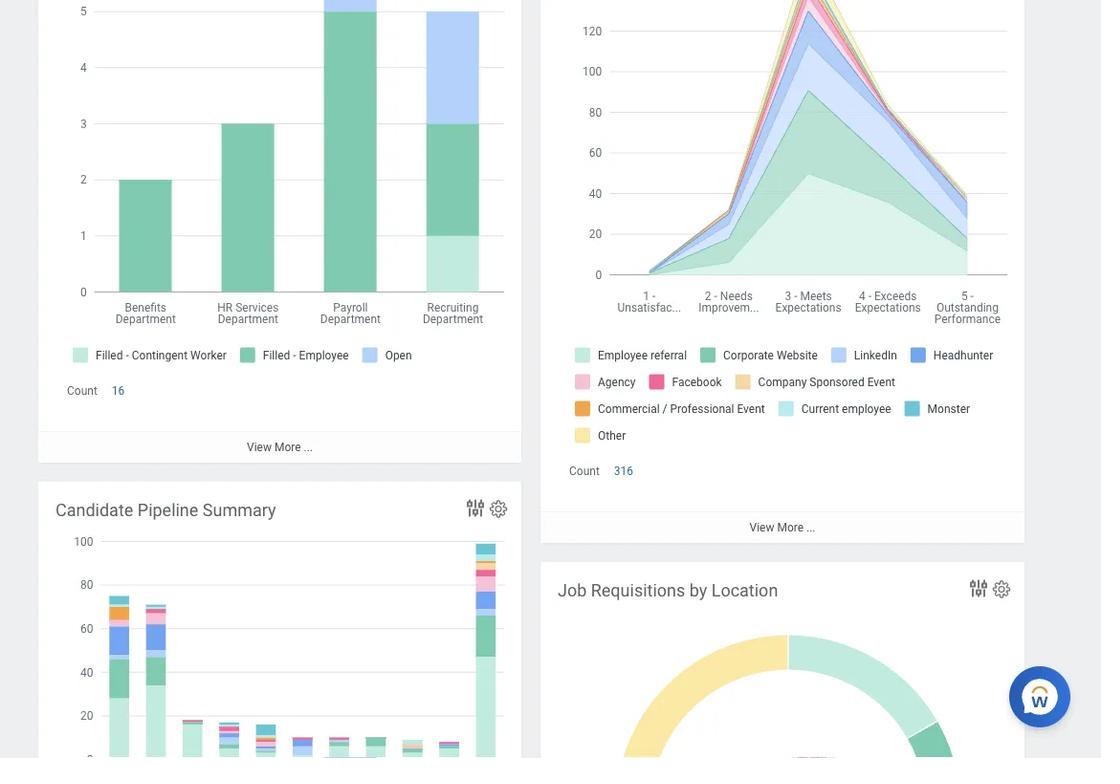 Task type: locate. For each thing, give the bounding box(es) containing it.
1 horizontal spatial view more ... link
[[541, 512, 1025, 543]]

view more ... for 316
[[750, 521, 816, 535]]

view more ... for 16
[[247, 441, 313, 454]]

1 vertical spatial ...
[[807, 521, 816, 535]]

1 horizontal spatial ...
[[807, 521, 816, 535]]

view more ... link for 316
[[541, 512, 1025, 543]]

view
[[247, 441, 272, 454], [750, 521, 774, 535]]

candidate
[[55, 500, 133, 520]]

0 vertical spatial more
[[274, 441, 301, 454]]

0 vertical spatial configure and view chart data image
[[464, 497, 487, 520]]

job requisitions by location
[[558, 581, 778, 601]]

job
[[558, 581, 587, 601]]

more up 'summary'
[[274, 441, 301, 454]]

view up 'summary'
[[247, 441, 272, 454]]

1 vertical spatial configure and view chart data image
[[967, 577, 990, 600]]

count inside performance by hiring source element
[[569, 465, 600, 478]]

by
[[690, 581, 707, 601]]

0 horizontal spatial more
[[274, 441, 301, 454]]

view more ... up 'summary'
[[247, 441, 313, 454]]

view for 316
[[750, 521, 774, 535]]

1 horizontal spatial view
[[750, 521, 774, 535]]

0 vertical spatial view more ... link
[[38, 431, 521, 463]]

0 horizontal spatial configure and view chart data image
[[464, 497, 487, 520]]

view for 16
[[247, 441, 272, 454]]

configure and view chart data image
[[464, 497, 487, 520], [967, 577, 990, 600]]

configure and view chart data image left configure job requisitions by location image
[[967, 577, 990, 600]]

view more ...
[[247, 441, 313, 454], [750, 521, 816, 535]]

view more ... inside the headcount & open positions element
[[247, 441, 313, 454]]

1 horizontal spatial more
[[777, 521, 804, 535]]

0 vertical spatial view
[[247, 441, 272, 454]]

view more ... up location
[[750, 521, 816, 535]]

1 horizontal spatial configure and view chart data image
[[967, 577, 990, 600]]

configure and view chart data image inside job requisitions by location element
[[967, 577, 990, 600]]

count left 316
[[569, 465, 600, 478]]

more up location
[[777, 521, 804, 535]]

0 horizontal spatial count
[[67, 384, 97, 398]]

316
[[614, 465, 633, 478]]

1 vertical spatial view
[[750, 521, 774, 535]]

1 vertical spatial more
[[777, 521, 804, 535]]

view inside the headcount & open positions element
[[247, 441, 272, 454]]

configure candidate pipeline summary image
[[488, 499, 509, 520]]

1 vertical spatial count
[[569, 465, 600, 478]]

1 vertical spatial view more ... link
[[541, 512, 1025, 543]]

0 vertical spatial count
[[67, 384, 97, 398]]

... for 316
[[807, 521, 816, 535]]

view inside performance by hiring source element
[[750, 521, 774, 535]]

view more ... link up location
[[541, 512, 1025, 543]]

0 horizontal spatial view more ...
[[247, 441, 313, 454]]

view more ... link
[[38, 431, 521, 463], [541, 512, 1025, 543]]

count for 316
[[569, 465, 600, 478]]

...
[[304, 441, 313, 454], [807, 521, 816, 535]]

more inside the headcount & open positions element
[[274, 441, 301, 454]]

0 horizontal spatial ...
[[304, 441, 313, 454]]

316 button
[[614, 464, 636, 479]]

view more ... link up 'summary'
[[38, 431, 521, 463]]

configure and view chart data image left configure candidate pipeline summary image
[[464, 497, 487, 520]]

configure job requisitions by location image
[[991, 579, 1012, 600]]

count
[[67, 384, 97, 398], [569, 465, 600, 478]]

summary
[[203, 500, 276, 520]]

candidate pipeline summary
[[55, 500, 276, 520]]

0 vertical spatial ...
[[304, 441, 313, 454]]

1 horizontal spatial count
[[569, 465, 600, 478]]

view more ... link for 16
[[38, 431, 521, 463]]

... inside performance by hiring source element
[[807, 521, 816, 535]]

count left 16
[[67, 384, 97, 398]]

more for 316
[[777, 521, 804, 535]]

1 vertical spatial view more ...
[[750, 521, 816, 535]]

16
[[112, 384, 125, 398]]

... inside the headcount & open positions element
[[304, 441, 313, 454]]

performance by hiring source element
[[541, 0, 1025, 543]]

configure and view chart data image for candidate pipeline summary
[[464, 497, 487, 520]]

more inside performance by hiring source element
[[777, 521, 804, 535]]

view more ... inside performance by hiring source element
[[750, 521, 816, 535]]

0 horizontal spatial view more ... link
[[38, 431, 521, 463]]

1 horizontal spatial view more ...
[[750, 521, 816, 535]]

0 horizontal spatial view
[[247, 441, 272, 454]]

0 vertical spatial view more ...
[[247, 441, 313, 454]]

16 button
[[112, 383, 128, 399]]

configure and view chart data image inside candidate pipeline summary element
[[464, 497, 487, 520]]

view up location
[[750, 521, 774, 535]]

more
[[274, 441, 301, 454], [777, 521, 804, 535]]



Task type: describe. For each thing, give the bounding box(es) containing it.
more for 16
[[274, 441, 301, 454]]

configure and view chart data image for job requisitions by location
[[967, 577, 990, 600]]

candidate pipeline summary element
[[38, 482, 521, 759]]

pipeline
[[138, 500, 198, 520]]

headcount & open positions element
[[38, 0, 521, 463]]

count for 16
[[67, 384, 97, 398]]

job requisitions by location element
[[541, 562, 1025, 759]]

location
[[712, 581, 778, 601]]

requisitions
[[591, 581, 685, 601]]

... for 16
[[304, 441, 313, 454]]



Task type: vqa. For each thing, say whether or not it's contained in the screenshot.
Configure Worker Profile Completeness image on the right of the page
no



